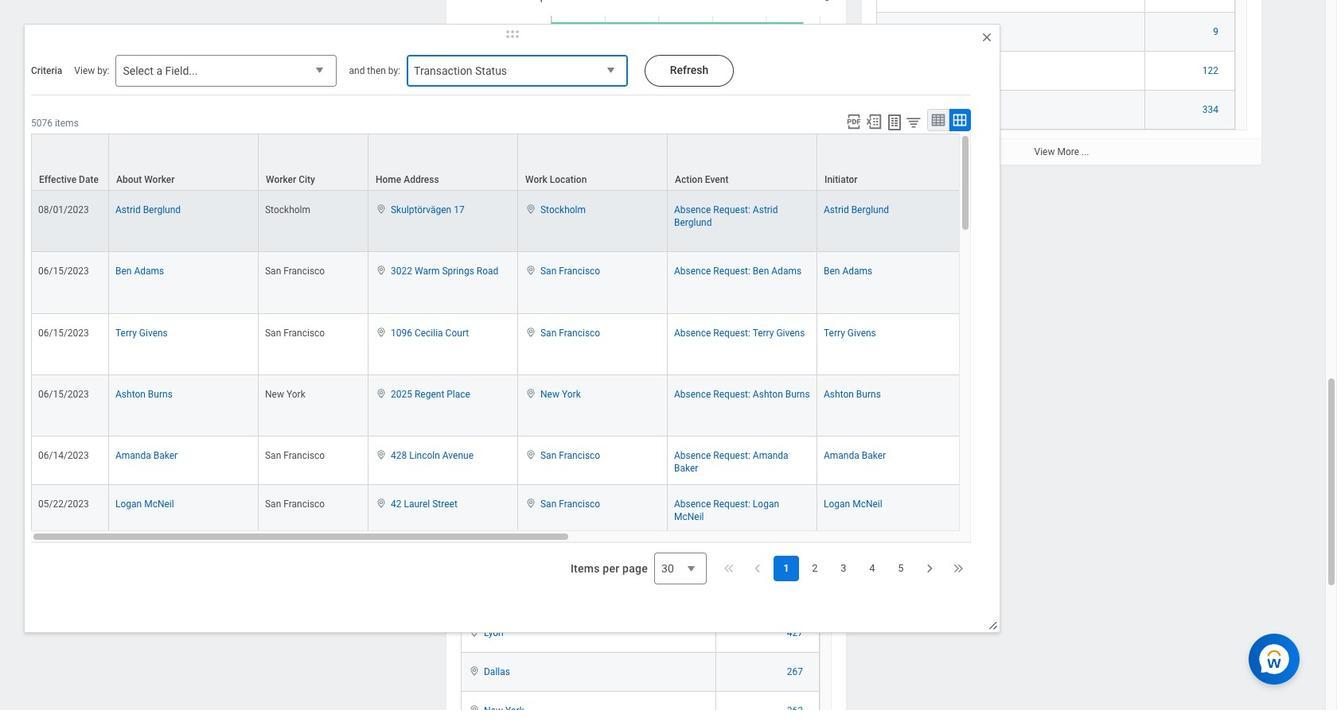 Task type: locate. For each thing, give the bounding box(es) containing it.
location down requests
[[502, 442, 539, 453]]

request: for amanda
[[713, 451, 751, 462]]

amanda baker link
[[115, 447, 178, 462], [824, 447, 886, 462]]

view printable version (pdf) image
[[845, 113, 863, 131]]

new
[[265, 389, 284, 400], [540, 389, 560, 400]]

amanda inside absence request: amanda baker
[[753, 451, 789, 462]]

row
[[876, 0, 1235, 13], [876, 91, 1235, 130], [31, 134, 1337, 192], [31, 191, 1337, 253], [31, 253, 1337, 314], [31, 314, 1337, 376], [31, 376, 1337, 437], [461, 427, 820, 459], [31, 437, 1337, 486], [31, 486, 1337, 547], [461, 498, 820, 537], [461, 576, 820, 615], [461, 615, 820, 654], [461, 654, 820, 693], [461, 693, 820, 711]]

ben adams for second ben adams link from right
[[115, 266, 164, 277]]

2 button
[[802, 556, 828, 582]]

2025 regent place link
[[391, 386, 470, 400]]

1 horizontal spatial amanda baker link
[[824, 447, 886, 462]]

location image up 5,076 dropdown button
[[525, 327, 537, 338]]

location image for san francisco link related to 3022 warm springs road
[[525, 265, 537, 276]]

1 new york from the left
[[265, 389, 305, 400]]

267 button
[[787, 667, 806, 679]]

absence request: logan mcneil
[[674, 499, 779, 523]]

2 astrid berglund link from the left
[[824, 201, 889, 216]]

off
[[488, 414, 501, 426]]

4 request: from the top
[[713, 389, 751, 400]]

1 horizontal spatial stockholm
[[540, 205, 586, 216]]

effective date
[[39, 174, 99, 186]]

absence request: amanda baker
[[674, 451, 789, 474]]

9 row
[[876, 13, 1235, 52]]

1 horizontal spatial by:
[[388, 65, 400, 76]]

1 horizontal spatial givens
[[776, 328, 805, 339]]

1 horizontal spatial new york
[[540, 389, 581, 400]]

1 adams from the left
[[134, 266, 164, 277]]

0 horizontal spatial ashton burns link
[[115, 386, 173, 400]]

1 horizontal spatial ben adams link
[[824, 263, 873, 277]]

location image for skulptörvägen 17
[[375, 204, 388, 215]]

row containing 06/14/2023
[[31, 437, 1337, 486]]

san francisco link down worker location
[[484, 469, 544, 483]]

2 new york from the left
[[540, 389, 581, 400]]

1 amanda baker link from the left
[[115, 447, 178, 462]]

worker city
[[266, 174, 315, 186]]

astrid berglund down the about worker at left top
[[115, 205, 181, 216]]

location image for 42 laurel street link
[[375, 498, 388, 510]]

adams for second ben adams link from right
[[134, 266, 164, 277]]

new york
[[265, 389, 305, 400], [540, 389, 581, 400]]

location image
[[525, 265, 537, 276], [525, 450, 537, 461], [375, 498, 388, 510], [525, 498, 537, 510], [468, 628, 481, 639], [468, 667, 481, 678], [468, 706, 481, 711]]

location inside popup button
[[502, 442, 539, 453]]

3022
[[391, 266, 412, 277]]

dallas link
[[484, 664, 510, 678]]

absence down absence request: amanda baker
[[674, 499, 711, 510]]

location image left "1096"
[[375, 327, 388, 338]]

1 new from the left
[[265, 389, 284, 400]]

0 horizontal spatial astrid berglund
[[115, 205, 181, 216]]

2 horizontal spatial logan
[[824, 499, 850, 510]]

san francisco inside row
[[484, 472, 544, 483]]

transaction status button
[[407, 55, 628, 88]]

request: down absence request: astrid berglund
[[713, 266, 751, 277]]

home
[[376, 174, 401, 186]]

2 astrid berglund from the left
[[824, 205, 889, 216]]

by: right then
[[388, 65, 400, 76]]

ashton inside 'absence request: ashton burns' link
[[753, 389, 783, 400]]

logan mcneil link
[[115, 496, 174, 510], [824, 496, 882, 510]]

1 horizontal spatial logan mcneil
[[824, 499, 882, 510]]

1 ben adams from the left
[[115, 266, 164, 277]]

resize modal image
[[988, 621, 1000, 633]]

0 horizontal spatial astrid berglund link
[[115, 201, 181, 216]]

astrid down initiator
[[824, 205, 849, 216]]

location inside popup button
[[550, 174, 587, 186]]

1 horizontal spatial astrid berglund
[[824, 205, 889, 216]]

items per page element
[[568, 544, 707, 595]]

2 vertical spatial 06/15/2023
[[38, 389, 89, 400]]

astrid down action event column header
[[753, 205, 778, 216]]

ben adams link
[[115, 263, 164, 277], [824, 263, 873, 277]]

0 horizontal spatial by:
[[97, 65, 109, 76]]

06/14/2023
[[38, 451, 89, 462]]

location image down home
[[375, 204, 388, 215]]

page
[[623, 563, 648, 576]]

0 vertical spatial location
[[550, 174, 587, 186]]

1 horizontal spatial amanda baker
[[824, 451, 886, 462]]

stockholm down worker city
[[265, 205, 310, 216]]

0 horizontal spatial astrid
[[115, 205, 141, 216]]

logan up 3
[[824, 499, 850, 510]]

request: for astrid
[[713, 205, 751, 216]]

request: down event on the top of the page
[[713, 205, 751, 216]]

worker
[[144, 174, 175, 186], [266, 174, 296, 186], [469, 442, 499, 453]]

1 horizontal spatial terry givens
[[824, 328, 876, 339]]

row containing lyon
[[461, 615, 820, 654]]

home address button
[[369, 135, 517, 190]]

san francisco link down worker location popup button
[[540, 496, 600, 510]]

worker right about
[[144, 174, 175, 186]]

1096 cecilia court
[[391, 328, 469, 339]]

1 horizontal spatial mcneil
[[674, 512, 704, 523]]

san inside row
[[484, 472, 500, 483]]

2 amanda baker link from the left
[[824, 447, 886, 462]]

astrid berglund link down the about worker at left top
[[115, 201, 181, 216]]

view inside compensation changes element
[[1034, 147, 1055, 158]]

1 vertical spatial view
[[1034, 147, 1055, 158]]

0 horizontal spatial location
[[502, 442, 539, 453]]

table image
[[930, 112, 946, 128]]

1 vertical spatial location
[[502, 442, 539, 453]]

logan right 05/22/2023
[[115, 499, 142, 510]]

06/15/2023 for ashton burns
[[38, 389, 89, 400]]

2 horizontal spatial terry
[[824, 328, 845, 339]]

3 astrid from the left
[[824, 205, 849, 216]]

effective date column header
[[31, 134, 109, 192]]

action
[[675, 174, 703, 186]]

absence inside absence request: astrid berglund
[[674, 205, 711, 216]]

3 ben from the left
[[824, 266, 840, 277]]

berglund down "action"
[[674, 217, 712, 229]]

view left more
[[1034, 147, 1055, 158]]

2 horizontal spatial ben
[[824, 266, 840, 277]]

1 horizontal spatial adams
[[772, 266, 802, 277]]

items per page
[[571, 563, 648, 576]]

0 horizontal spatial new york
[[265, 389, 305, 400]]

0 horizontal spatial adams
[[134, 266, 164, 277]]

location image left 3022
[[375, 265, 388, 276]]

1 horizontal spatial amanda
[[753, 451, 789, 462]]

3 burns from the left
[[856, 389, 881, 400]]

1 horizontal spatial terry
[[753, 328, 774, 339]]

1 givens from the left
[[139, 328, 168, 339]]

2 ben adams link from the left
[[824, 263, 873, 277]]

absence request: ben adams link
[[674, 263, 802, 277]]

1 horizontal spatial astrid berglund link
[[824, 201, 889, 216]]

location
[[550, 174, 587, 186], [502, 442, 539, 453]]

122
[[1203, 66, 1219, 77]]

terry givens
[[115, 328, 168, 339], [824, 328, 876, 339]]

334
[[1203, 105, 1219, 116]]

chevron 2x left small image
[[721, 561, 737, 577]]

absence request: terry givens link
[[674, 324, 805, 339]]

2 givens from the left
[[776, 328, 805, 339]]

2 horizontal spatial astrid
[[824, 205, 849, 216]]

0 horizontal spatial amanda
[[115, 451, 151, 462]]

1 request: from the top
[[713, 205, 751, 216]]

absence request: logan mcneil link
[[674, 496, 779, 523]]

absence request: terry givens
[[674, 328, 805, 339]]

0 horizontal spatial ashton
[[115, 389, 146, 400]]

baker inside absence request: amanda baker
[[674, 463, 698, 474]]

1 horizontal spatial logan mcneil link
[[824, 496, 882, 510]]

2 horizontal spatial burns
[[856, 389, 881, 400]]

worker inside popup button
[[266, 174, 296, 186]]

transaction
[[414, 64, 472, 77]]

1 horizontal spatial ben
[[753, 266, 769, 277]]

1 horizontal spatial view
[[1034, 147, 1055, 158]]

absence down absence request: astrid berglund
[[674, 266, 711, 277]]

count right place
[[470, 382, 496, 393]]

count
[[470, 382, 496, 393], [786, 442, 812, 453]]

location image left 2025
[[375, 388, 388, 399]]

1 06/15/2023 from the top
[[38, 266, 89, 277]]

about worker button
[[109, 135, 258, 190]]

location image for 42 laurel street's san francisco link
[[525, 498, 537, 510]]

1 horizontal spatial count
[[786, 442, 812, 453]]

...
[[1082, 147, 1089, 158]]

action event
[[675, 174, 729, 186]]

2 ben adams from the left
[[824, 266, 873, 277]]

ashton burns
[[115, 389, 173, 400], [824, 389, 881, 400]]

view right criteria
[[74, 65, 95, 76]]

adams
[[134, 266, 164, 277], [772, 266, 802, 277], [842, 266, 873, 277]]

absence for absence request: ben adams
[[674, 266, 711, 277]]

2 06/15/2023 from the top
[[38, 328, 89, 339]]

1 amanda from the left
[[115, 451, 151, 462]]

2 logan from the left
[[753, 499, 779, 510]]

san francisco link for 428 lincoln avenue
[[540, 447, 600, 462]]

request: up 'absence request: ashton burns' link
[[713, 328, 751, 339]]

6 absence from the top
[[674, 499, 711, 510]]

absence inside absence request: amanda baker
[[674, 451, 711, 462]]

3 absence from the top
[[674, 328, 711, 339]]

1 horizontal spatial baker
[[674, 463, 698, 474]]

worker left city
[[266, 174, 296, 186]]

1 vertical spatial 06/15/2023
[[38, 328, 89, 339]]

3 06/15/2023 from the top
[[38, 389, 89, 400]]

compensation changes element
[[862, 0, 1262, 165]]

absence request: astrid berglund
[[674, 205, 778, 229]]

5076 items
[[31, 118, 79, 129]]

a
[[156, 64, 162, 77]]

1 terry from the left
[[115, 328, 137, 339]]

427
[[787, 628, 803, 639]]

request: up absence request: logan mcneil link
[[713, 451, 751, 462]]

0 horizontal spatial worker
[[144, 174, 175, 186]]

1 horizontal spatial ashton burns
[[824, 389, 881, 400]]

request: down absence request: amanda baker
[[713, 499, 751, 510]]

6 request: from the top
[[713, 499, 751, 510]]

0 vertical spatial count
[[470, 382, 496, 393]]

view more ...
[[1034, 147, 1089, 158]]

0 horizontal spatial mcneil
[[144, 499, 174, 510]]

total
[[884, 105, 905, 116]]

request: inside absence request: logan mcneil
[[713, 499, 751, 510]]

1 york from the left
[[286, 389, 305, 400]]

request: up count popup button
[[713, 389, 751, 400]]

0 horizontal spatial view
[[74, 65, 95, 76]]

then
[[367, 65, 386, 76]]

2025
[[391, 389, 412, 400]]

location image for lyon link
[[468, 628, 481, 639]]

givens
[[139, 328, 168, 339], [776, 328, 805, 339], [848, 328, 876, 339]]

astrid berglund link
[[115, 201, 181, 216], [824, 201, 889, 216]]

absence
[[674, 205, 711, 216], [674, 266, 711, 277], [674, 328, 711, 339], [674, 389, 711, 400], [674, 451, 711, 462], [674, 499, 711, 510]]

amanda down absence request: ashton burns
[[753, 451, 789, 462]]

0 horizontal spatial ben adams
[[115, 266, 164, 277]]

1 horizontal spatial berglund
[[674, 217, 712, 229]]

terry
[[115, 328, 137, 339], [753, 328, 774, 339], [824, 328, 845, 339]]

2 absence from the top
[[674, 266, 711, 277]]

request: inside absence request: astrid berglund
[[713, 205, 751, 216]]

avenue
[[442, 451, 474, 462]]

2 ashton from the left
[[753, 389, 783, 400]]

count down absence request: ashton burns
[[786, 442, 812, 453]]

2 horizontal spatial amanda
[[824, 451, 859, 462]]

2 horizontal spatial givens
[[848, 328, 876, 339]]

location image
[[375, 204, 388, 215], [525, 204, 537, 215], [375, 265, 388, 276], [375, 327, 388, 338], [525, 327, 537, 338], [375, 388, 388, 399], [525, 388, 537, 399], [375, 450, 388, 461]]

absence for absence request: ashton burns
[[674, 389, 711, 400]]

2 burns from the left
[[785, 389, 810, 400]]

absence up absence request: logan mcneil link
[[674, 451, 711, 462]]

cell
[[876, 0, 1145, 13], [1145, 0, 1235, 13], [716, 459, 820, 498], [461, 576, 716, 615], [716, 576, 820, 615]]

location image up requests
[[525, 388, 537, 399]]

request: inside absence request: amanda baker
[[713, 451, 751, 462]]

criteria
[[31, 65, 62, 76]]

1 horizontal spatial burns
[[785, 389, 810, 400]]

view
[[74, 65, 95, 76], [1034, 147, 1055, 158]]

0 horizontal spatial logan
[[115, 499, 142, 510]]

1 absence from the top
[[674, 205, 711, 216]]

0 horizontal spatial logan mcneil
[[115, 499, 174, 510]]

worker location button
[[462, 428, 716, 458]]

0 horizontal spatial terry givens link
[[115, 324, 168, 339]]

absence for absence request: amanda baker
[[674, 451, 711, 462]]

0 horizontal spatial count
[[470, 382, 496, 393]]

count button
[[716, 428, 819, 458]]

2 logan mcneil link from the left
[[824, 496, 882, 510]]

astrid berglund down initiator
[[824, 205, 889, 216]]

action event column header
[[668, 134, 817, 192]]

0 horizontal spatial amanda baker
[[115, 451, 178, 462]]

absence down "action"
[[674, 205, 711, 216]]

0 horizontal spatial burns
[[148, 389, 173, 400]]

1 horizontal spatial worker
[[266, 174, 296, 186]]

mcneil
[[144, 499, 174, 510], [853, 499, 882, 510], [674, 512, 704, 523]]

0 horizontal spatial ben
[[115, 266, 132, 277]]

total element
[[884, 101, 905, 116]]

1 vertical spatial count
[[786, 442, 812, 453]]

2 amanda baker from the left
[[824, 451, 886, 462]]

worker down time-
[[469, 442, 499, 453]]

view more ... link
[[862, 139, 1262, 165]]

0 horizontal spatial amanda baker link
[[115, 447, 178, 462]]

0 horizontal spatial york
[[286, 389, 305, 400]]

worker for worker city
[[266, 174, 296, 186]]

2 horizontal spatial berglund
[[851, 205, 889, 216]]

amanda right count popup button
[[824, 451, 859, 462]]

astrid berglund
[[115, 205, 181, 216], [824, 205, 889, 216]]

request: for logan
[[713, 499, 751, 510]]

0 vertical spatial 06/15/2023
[[38, 266, 89, 277]]

2 horizontal spatial adams
[[842, 266, 873, 277]]

berglund down the about worker at left top
[[143, 205, 181, 216]]

1 horizontal spatial ben adams
[[824, 266, 873, 277]]

absence up absence request: amanda baker link
[[674, 389, 711, 400]]

astrid inside absence request: astrid berglund
[[753, 205, 778, 216]]

1 horizontal spatial location
[[550, 174, 587, 186]]

san francisco link down stockholm link
[[540, 263, 600, 277]]

3 button
[[831, 556, 856, 582]]

1 horizontal spatial terry givens link
[[824, 324, 876, 339]]

items selected list
[[884, 23, 956, 38]]

row containing 05/22/2023
[[31, 486, 1337, 547]]

1 ben from the left
[[115, 266, 132, 277]]

5076
[[31, 118, 52, 129]]

toolbar
[[841, 109, 971, 134]]

location up stockholm link
[[550, 174, 587, 186]]

5 absence from the top
[[674, 451, 711, 462]]

astrid down about
[[115, 205, 141, 216]]

san francisco link down requests
[[540, 447, 600, 462]]

42
[[391, 499, 402, 510]]

3 amanda from the left
[[824, 451, 859, 462]]

2 request: from the top
[[713, 266, 751, 277]]

2 astrid from the left
[[753, 205, 778, 216]]

1 amanda baker from the left
[[115, 451, 178, 462]]

logan mcneil
[[115, 499, 174, 510], [824, 499, 882, 510]]

1 horizontal spatial astrid
[[753, 205, 778, 216]]

list
[[774, 556, 914, 582]]

san francisco link up new york link
[[540, 324, 600, 339]]

absence down absence request: ben adams
[[674, 328, 711, 339]]

1 horizontal spatial ashton
[[753, 389, 783, 400]]

0 horizontal spatial logan mcneil link
[[115, 496, 174, 510]]

5 request: from the top
[[713, 451, 751, 462]]

astrid berglund link down initiator
[[824, 201, 889, 216]]

cell up the 9
[[1145, 0, 1235, 13]]

1 horizontal spatial new
[[540, 389, 560, 400]]

3 request: from the top
[[713, 328, 751, 339]]

request: for ashton
[[713, 389, 751, 400]]

location image for 428 lincoln avenue
[[375, 450, 388, 461]]

06/15/2023
[[38, 266, 89, 277], [38, 328, 89, 339], [38, 389, 89, 400]]

by: left 'select'
[[97, 65, 109, 76]]

berglund down initiator
[[851, 205, 889, 216]]

location image left 428
[[375, 450, 388, 461]]

request:
[[713, 205, 751, 216], [713, 266, 751, 277], [713, 328, 751, 339], [713, 389, 751, 400], [713, 451, 751, 462], [713, 499, 751, 510]]

ben
[[115, 266, 132, 277], [753, 266, 769, 277], [824, 266, 840, 277]]

absence request: amanda baker link
[[674, 447, 789, 474]]

location image down work
[[525, 204, 537, 215]]

0 horizontal spatial stockholm
[[265, 205, 310, 216]]

amanda right 06/14/2023
[[115, 451, 151, 462]]

york
[[286, 389, 305, 400], [562, 389, 581, 400]]

9
[[1213, 27, 1219, 38]]

0 horizontal spatial new
[[265, 389, 284, 400]]

logan inside absence request: logan mcneil
[[753, 499, 779, 510]]

4 absence from the top
[[674, 389, 711, 400]]

1 by: from the left
[[97, 65, 109, 76]]

effective
[[39, 174, 77, 186]]

absence for absence request: terry givens
[[674, 328, 711, 339]]

0 horizontal spatial terry
[[115, 328, 137, 339]]

ashton
[[115, 389, 146, 400], [753, 389, 783, 400], [824, 389, 854, 400]]

2 horizontal spatial ashton
[[824, 389, 854, 400]]

stockholm down "work location"
[[540, 205, 586, 216]]

1 astrid from the left
[[115, 205, 141, 216]]

1 horizontal spatial ashton burns link
[[824, 386, 881, 400]]

0 horizontal spatial baker
[[153, 451, 178, 462]]

absence inside absence request: logan mcneil
[[674, 499, 711, 510]]

2 new from the left
[[540, 389, 560, 400]]

logan down absence request: amanda baker
[[753, 499, 779, 510]]

0 horizontal spatial givens
[[139, 328, 168, 339]]

munich list item
[[884, 23, 956, 38]]

0 horizontal spatial terry givens
[[115, 328, 168, 339]]

ashton burns link
[[115, 386, 173, 400], [824, 386, 881, 400]]

0 horizontal spatial ben adams link
[[115, 263, 164, 277]]

1 horizontal spatial logan
[[753, 499, 779, 510]]

2 horizontal spatial worker
[[469, 442, 499, 453]]

0 vertical spatial view
[[74, 65, 95, 76]]

location for work location
[[550, 174, 587, 186]]

0 horizontal spatial ashton burns
[[115, 389, 173, 400]]

san francisco link for 1096 cecilia court
[[540, 324, 600, 339]]

3 adams from the left
[[842, 266, 873, 277]]

2 horizontal spatial baker
[[862, 451, 886, 462]]

1 horizontal spatial york
[[562, 389, 581, 400]]

2 amanda from the left
[[753, 451, 789, 462]]

san francisco
[[265, 266, 325, 277], [540, 266, 600, 277], [265, 328, 325, 339], [540, 328, 600, 339], [265, 451, 325, 462], [540, 451, 600, 462], [484, 472, 544, 483], [265, 499, 325, 510], [540, 499, 600, 510]]



Task type: describe. For each thing, give the bounding box(es) containing it.
worker inside column header
[[144, 174, 175, 186]]

configure time-off requests image
[[818, 0, 836, 2]]

666
[[787, 550, 803, 561]]

worker city button
[[259, 135, 368, 190]]

san francisco row
[[461, 459, 820, 498]]

1 ben adams link from the left
[[115, 263, 164, 277]]

1 ashton burns link from the left
[[115, 386, 173, 400]]

chevron right small image
[[922, 561, 938, 577]]

3 givens from the left
[[848, 328, 876, 339]]

springs
[[442, 266, 474, 277]]

17
[[454, 205, 465, 216]]

skulptörvägen 17
[[391, 205, 465, 216]]

new york link
[[540, 386, 581, 400]]

absence request: astrid berglund link
[[674, 201, 778, 229]]

skulptörvägen
[[391, 205, 452, 216]]

about
[[116, 174, 142, 186]]

work
[[525, 174, 547, 186]]

select a field... button
[[116, 55, 337, 88]]

stockholm link
[[540, 201, 586, 216]]

2 by: from the left
[[388, 65, 400, 76]]

worker city column header
[[259, 134, 369, 192]]

1 logan mcneil from the left
[[115, 499, 174, 510]]

chevron left small image
[[750, 561, 766, 577]]

request: for ben
[[713, 266, 751, 277]]

05/22/2023
[[38, 499, 89, 510]]

row containing dallas
[[461, 654, 820, 693]]

3 terry from the left
[[824, 328, 845, 339]]

refresh button
[[645, 55, 734, 87]]

move modal image
[[496, 25, 528, 44]]

06/15/2023 for ben adams
[[38, 266, 89, 277]]

baker for second 'amanda baker' link from the right
[[153, 451, 178, 462]]

laurel
[[404, 499, 430, 510]]

location image for 1096 cecilia court
[[375, 327, 388, 338]]

1096
[[391, 328, 412, 339]]

428
[[391, 451, 407, 462]]

work location column header
[[518, 134, 668, 192]]

cell up close icon
[[876, 0, 1145, 13]]

row containing total
[[876, 91, 1235, 130]]

3 ashton from the left
[[824, 389, 854, 400]]

cell down count popup button
[[716, 459, 820, 498]]

close image
[[981, 31, 993, 44]]

amanda baker for second 'amanda baker' link from the left
[[824, 451, 886, 462]]

francisco inside row
[[502, 472, 544, 483]]

select a field...
[[123, 64, 198, 77]]

san francisco link inside row
[[484, 469, 544, 483]]

time-
[[461, 414, 488, 426]]

1 burns from the left
[[148, 389, 173, 400]]

row containing worker location
[[461, 427, 820, 459]]

requests
[[504, 414, 547, 426]]

amanda for second 'amanda baker' link from the right
[[115, 451, 151, 462]]

1 astrid berglund from the left
[[115, 205, 181, 216]]

field...
[[165, 64, 198, 77]]

row containing 08/01/2023
[[31, 191, 1337, 253]]

1 ashton from the left
[[115, 389, 146, 400]]

event
[[705, 174, 729, 186]]

2 ashton burns link from the left
[[824, 386, 881, 400]]

road
[[477, 266, 499, 277]]

san francisco link for 42 laurel street
[[540, 496, 600, 510]]

location image for stockholm
[[525, 204, 537, 215]]

4
[[869, 563, 875, 575]]

2 york from the left
[[562, 389, 581, 400]]

location for worker location
[[502, 442, 539, 453]]

1 stockholm from the left
[[265, 205, 310, 216]]

0 horizontal spatial berglund
[[143, 205, 181, 216]]

warm
[[415, 266, 440, 277]]

view by:
[[74, 65, 109, 76]]

worker location
[[469, 442, 539, 453]]

location image for 3022 warm springs road
[[375, 265, 388, 276]]

select to filter grid data image
[[905, 114, 923, 131]]

427 button
[[787, 628, 806, 640]]

666 button
[[787, 550, 806, 562]]

more
[[1057, 147, 1079, 158]]

astrid for second astrid berglund link
[[824, 205, 849, 216]]

2 terry givens from the left
[[824, 328, 876, 339]]

view for view by:
[[74, 65, 95, 76]]

row containing effective date
[[31, 134, 1337, 192]]

3022 warm springs road
[[391, 266, 499, 277]]

amanda for second 'amanda baker' link from the left
[[824, 451, 859, 462]]

work location
[[525, 174, 587, 186]]

burns inside 'absence request: ashton burns' link
[[785, 389, 810, 400]]

1 terry givens from the left
[[115, 328, 168, 339]]

status
[[475, 64, 507, 77]]

home address column header
[[369, 134, 518, 192]]

chevron 2x right small image
[[950, 561, 966, 577]]

request: for terry
[[713, 328, 751, 339]]

2 terry from the left
[[753, 328, 774, 339]]

skulptörvägen 17 link
[[391, 201, 465, 216]]

666 row
[[461, 537, 820, 576]]

list containing 2
[[774, 556, 914, 582]]

3
[[841, 563, 847, 575]]

5,076 button
[[508, 381, 534, 394]]

mcneil inside absence request: logan mcneil
[[674, 512, 704, 523]]

berglund inside absence request: astrid berglund
[[674, 217, 712, 229]]

1 terry givens link from the left
[[115, 324, 168, 339]]

adams for second ben adams link
[[842, 266, 873, 277]]

2 stockholm from the left
[[540, 205, 586, 216]]

location image for dallas "link"
[[468, 667, 481, 678]]

cell down the items
[[461, 576, 716, 615]]

initiator button
[[817, 135, 966, 190]]

334 button
[[1203, 104, 1221, 117]]

refresh
[[670, 64, 709, 76]]

address
[[404, 174, 439, 186]]

3022 warm springs road link
[[391, 263, 499, 277]]

items
[[55, 118, 79, 129]]

428 lincoln avenue
[[391, 451, 474, 462]]

location image for 428 lincoln avenue san francisco link
[[525, 450, 537, 461]]

absence for absence request: logan mcneil
[[674, 499, 711, 510]]

4 button
[[860, 556, 885, 582]]

2 terry givens link from the left
[[824, 324, 876, 339]]

06/15/2023 for terry givens
[[38, 328, 89, 339]]

astrid for first astrid berglund link from left
[[115, 205, 141, 216]]

per
[[603, 563, 620, 576]]

cell up 427
[[716, 576, 820, 615]]

view for view more ...
[[1034, 147, 1055, 158]]

select
[[123, 64, 154, 77]]

5 button
[[888, 556, 914, 582]]

122 row
[[876, 52, 1235, 91]]

work location button
[[518, 135, 667, 190]]

267
[[787, 667, 803, 678]]

baker for second 'amanda baker' link from the left
[[862, 451, 886, 462]]

1 logan mcneil link from the left
[[115, 496, 174, 510]]

location image for 2025 regent place
[[375, 388, 388, 399]]

3 logan from the left
[[824, 499, 850, 510]]

9 button
[[1213, 26, 1221, 39]]

expand table image
[[952, 112, 968, 128]]

and
[[349, 65, 365, 76]]

date
[[79, 174, 99, 186]]

home address
[[376, 174, 439, 186]]

1 logan from the left
[[115, 499, 142, 510]]

amanda baker for second 'amanda baker' link from the right
[[115, 451, 178, 462]]

items
[[571, 563, 600, 576]]

428 lincoln avenue link
[[391, 447, 474, 462]]

42 laurel street link
[[391, 496, 458, 510]]

cecilia
[[415, 328, 443, 339]]

2025 regent place
[[391, 389, 470, 400]]

2 logan mcneil from the left
[[824, 499, 882, 510]]

initiator
[[825, 174, 858, 186]]

export to worksheets image
[[885, 113, 904, 132]]

ben adams for second ben adams link
[[824, 266, 873, 277]]

transaction status
[[414, 64, 507, 77]]

08/01/2023
[[38, 205, 89, 216]]

place
[[447, 389, 470, 400]]

location image for san francisco
[[525, 327, 537, 338]]

export to excel image
[[865, 113, 883, 131]]

2 adams from the left
[[772, 266, 802, 277]]

1096 cecilia court link
[[391, 324, 469, 339]]

dallas
[[484, 667, 510, 678]]

worker for worker location
[[469, 442, 499, 453]]

about worker column header
[[109, 134, 259, 192]]

1 ashton burns from the left
[[115, 389, 173, 400]]

2 ashton burns from the left
[[824, 389, 881, 400]]

absence request: ben adams
[[674, 266, 802, 277]]

location image for new york
[[525, 388, 537, 399]]

san francisco link for 3022 warm springs road
[[540, 263, 600, 277]]

absence for absence request: astrid berglund
[[674, 205, 711, 216]]

action event button
[[668, 135, 817, 190]]

lyon
[[484, 628, 504, 639]]

42 laurel street
[[391, 499, 458, 510]]

122 button
[[1203, 65, 1221, 78]]

1 astrid berglund link from the left
[[115, 201, 181, 216]]

city
[[299, 174, 315, 186]]

court
[[445, 328, 469, 339]]

count inside popup button
[[786, 442, 812, 453]]

2 ben from the left
[[753, 266, 769, 277]]

2 horizontal spatial mcneil
[[853, 499, 882, 510]]

effective date button
[[32, 135, 108, 190]]

2
[[812, 563, 818, 575]]

absence request: ashton burns
[[674, 389, 810, 400]]



Task type: vqa. For each thing, say whether or not it's contained in the screenshot.
Last Updated By Me
no



